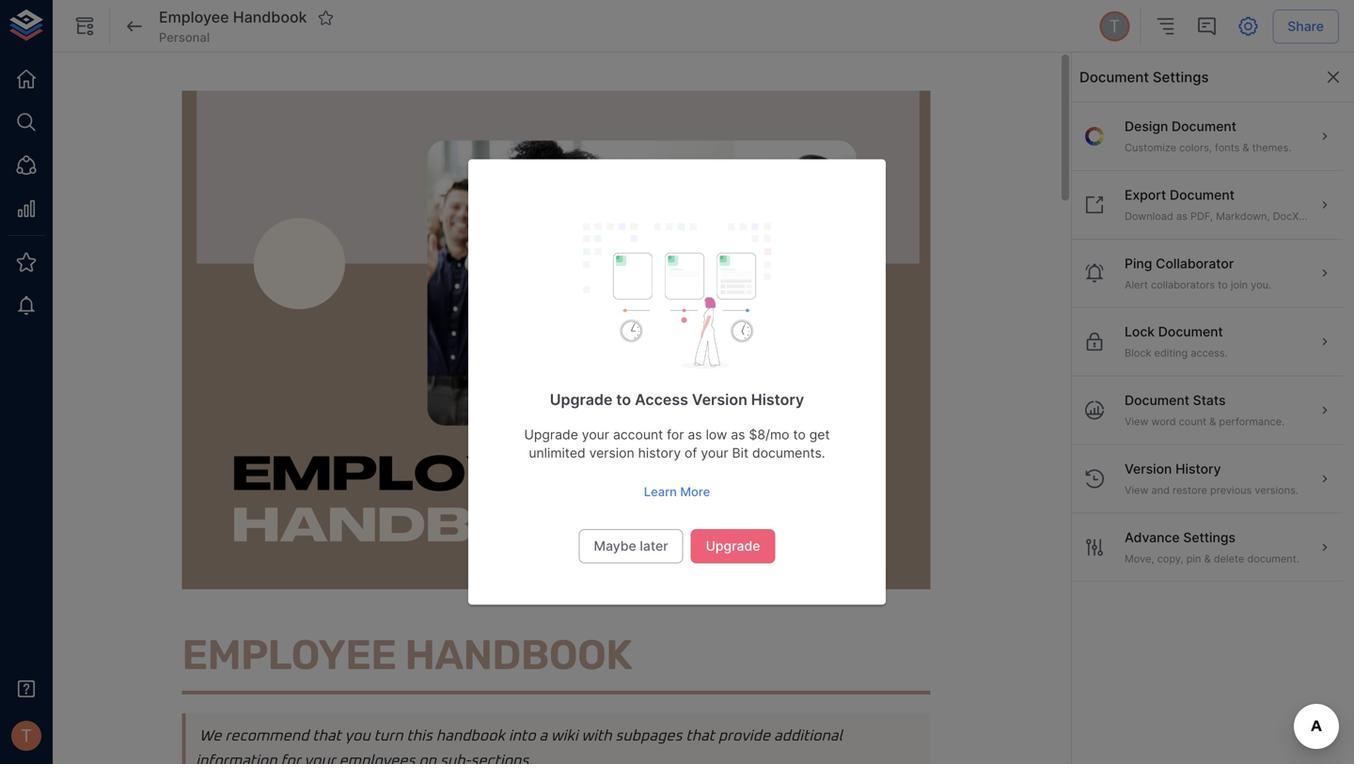 Task type: vqa. For each thing, say whether or not it's contained in the screenshot.


Task type: describe. For each thing, give the bounding box(es) containing it.
view for document stats
[[1125, 416, 1149, 428]]

document for lock document
[[1158, 324, 1223, 340]]

to inside upgrade your account for as low as $8/mo to get unlimited version history of your bit documents.
[[793, 427, 806, 443]]

learn more
[[644, 485, 710, 500]]

delete
[[1214, 553, 1245, 565]]

later
[[640, 538, 668, 554]]

fonts
[[1215, 142, 1240, 154]]

0 horizontal spatial as
[[688, 427, 702, 443]]

lock
[[1125, 324, 1155, 340]]

history
[[638, 445, 681, 461]]

more
[[680, 485, 710, 500]]

comments image
[[1196, 15, 1218, 38]]

alert
[[1125, 279, 1148, 291]]

upgrade for your
[[524, 427, 578, 443]]

ping
[[1125, 256, 1152, 272]]

upgrade button
[[691, 529, 775, 564]]

1 vertical spatial t button
[[6, 716, 47, 757]]

markdown,
[[1216, 210, 1270, 222]]

document for design document
[[1172, 118, 1237, 134]]

document up design
[[1080, 69, 1149, 86]]

upgrade to access version history
[[550, 391, 804, 409]]

stats
[[1193, 393, 1226, 409]]

design
[[1125, 118, 1168, 134]]

1 vertical spatial to
[[616, 391, 631, 409]]

customize
[[1125, 142, 1177, 154]]

settings for document
[[1153, 69, 1209, 86]]

personal
[[159, 30, 210, 45]]

design document customize colors, fonts & themes.
[[1125, 118, 1292, 154]]

editing
[[1154, 347, 1188, 359]]

favorite image
[[317, 9, 334, 26]]

bit
[[732, 445, 749, 461]]

upgrade inside button
[[706, 538, 760, 554]]

pin
[[1187, 553, 1201, 565]]

join
[[1231, 279, 1248, 291]]

1 horizontal spatial t button
[[1097, 8, 1133, 44]]

document stats view word count & performance.
[[1125, 393, 1285, 428]]

personal link
[[159, 29, 210, 46]]

table of contents image
[[1154, 15, 1177, 38]]

& for settings
[[1204, 553, 1211, 565]]

handbook
[[233, 8, 307, 27]]

pdf,
[[1191, 210, 1213, 222]]

block
[[1125, 347, 1152, 359]]

share
[[1288, 18, 1324, 34]]

you.
[[1251, 279, 1272, 291]]

$8/mo
[[749, 427, 790, 443]]

history inside version history view and restore previous versions.
[[1176, 461, 1221, 477]]

share button
[[1273, 9, 1339, 43]]

copy,
[[1157, 553, 1184, 565]]

maybe
[[594, 538, 636, 554]]

version
[[589, 445, 635, 461]]



Task type: locate. For each thing, give the bounding box(es) containing it.
t
[[1109, 16, 1120, 37], [21, 726, 32, 747]]

0 vertical spatial your
[[582, 427, 609, 443]]

version history view and restore previous versions.
[[1125, 461, 1299, 497]]

2 horizontal spatial as
[[1176, 210, 1188, 222]]

learn more button
[[639, 478, 715, 507]]

& right count
[[1210, 416, 1216, 428]]

to inside ping collaborator alert collaborators to join you.
[[1218, 279, 1228, 291]]

docx...
[[1273, 210, 1308, 222]]

2 vertical spatial to
[[793, 427, 806, 443]]

collaborators
[[1151, 279, 1215, 291]]

1 horizontal spatial t
[[1109, 16, 1120, 37]]

word
[[1152, 416, 1176, 428]]

2 vertical spatial &
[[1204, 553, 1211, 565]]

view
[[1125, 416, 1149, 428], [1125, 484, 1149, 497]]

download
[[1125, 210, 1174, 222]]

document up colors,
[[1172, 118, 1237, 134]]

1 vertical spatial your
[[701, 445, 729, 461]]

access.
[[1191, 347, 1228, 359]]

themes.
[[1252, 142, 1292, 154]]

0 vertical spatial history
[[751, 391, 804, 409]]

settings down 'table of contents' image
[[1153, 69, 1209, 86]]

view inside the document stats view word count & performance.
[[1125, 416, 1149, 428]]

document settings
[[1080, 69, 1209, 86]]

& right fonts
[[1243, 142, 1249, 154]]

t for right t button
[[1109, 16, 1120, 37]]

as
[[1176, 210, 1188, 222], [688, 427, 702, 443], [731, 427, 745, 443]]

history
[[751, 391, 804, 409], [1176, 461, 1221, 477]]

version up low
[[692, 391, 748, 409]]

0 vertical spatial version
[[692, 391, 748, 409]]

settings inside advance settings move, copy, pin & delete document.
[[1183, 530, 1236, 546]]

1 vertical spatial &
[[1210, 416, 1216, 428]]

your up the version
[[582, 427, 609, 443]]

colors,
[[1179, 142, 1212, 154]]

versions.
[[1255, 484, 1299, 497]]

maybe later button
[[579, 529, 683, 564]]

0 vertical spatial view
[[1125, 416, 1149, 428]]

upgrade inside upgrade your account for as low as $8/mo to get unlimited version history of your bit documents.
[[524, 427, 578, 443]]

version
[[692, 391, 748, 409], [1125, 461, 1172, 477]]

&
[[1243, 142, 1249, 154], [1210, 416, 1216, 428], [1204, 553, 1211, 565]]

0 horizontal spatial t button
[[6, 716, 47, 757]]

1 horizontal spatial history
[[1176, 461, 1221, 477]]

learn
[[644, 485, 677, 500]]

restore
[[1173, 484, 1207, 497]]

previous
[[1210, 484, 1252, 497]]

0 vertical spatial &
[[1243, 142, 1249, 154]]

advance settings move, copy, pin & delete document.
[[1125, 530, 1299, 565]]

history up restore
[[1176, 461, 1221, 477]]

document inside export document download as pdf, markdown, docx...
[[1170, 187, 1235, 203]]

0 horizontal spatial your
[[582, 427, 609, 443]]

to up account
[[616, 391, 631, 409]]

employee handbook
[[159, 8, 307, 27]]

move,
[[1125, 553, 1154, 565]]

2 view from the top
[[1125, 484, 1149, 497]]

0 vertical spatial t
[[1109, 16, 1120, 37]]

version inside version history view and restore previous versions.
[[1125, 461, 1172, 477]]

0 vertical spatial t button
[[1097, 8, 1133, 44]]

history up $8/mo
[[751, 391, 804, 409]]

access
[[635, 391, 688, 409]]

view for version history
[[1125, 484, 1149, 497]]

as inside export document download as pdf, markdown, docx...
[[1176, 210, 1188, 222]]

settings up pin
[[1183, 530, 1236, 546]]

& inside advance settings move, copy, pin & delete document.
[[1204, 553, 1211, 565]]

as up bit
[[731, 427, 745, 443]]

collaborator
[[1156, 256, 1234, 272]]

1 vertical spatial history
[[1176, 461, 1221, 477]]

to
[[1218, 279, 1228, 291], [616, 391, 631, 409], [793, 427, 806, 443]]

2 horizontal spatial to
[[1218, 279, 1228, 291]]

0 horizontal spatial history
[[751, 391, 804, 409]]

settings
[[1153, 69, 1209, 86], [1183, 530, 1236, 546]]

and
[[1152, 484, 1170, 497]]

account
[[613, 427, 663, 443]]

to left "join"
[[1218, 279, 1228, 291]]

to left get
[[793, 427, 806, 443]]

your
[[582, 427, 609, 443], [701, 445, 729, 461]]

& for stats
[[1210, 416, 1216, 428]]

1 horizontal spatial as
[[731, 427, 745, 443]]

export document download as pdf, markdown, docx...
[[1125, 187, 1308, 222]]

document.
[[1247, 553, 1299, 565]]

lock document block editing access.
[[1125, 324, 1228, 359]]

view left word
[[1125, 416, 1149, 428]]

1 view from the top
[[1125, 416, 1149, 428]]

show wiki image
[[73, 15, 96, 38]]

go back image
[[123, 15, 146, 38]]

settings for advance
[[1183, 530, 1236, 546]]

1 vertical spatial upgrade
[[524, 427, 578, 443]]

1 vertical spatial view
[[1125, 484, 1149, 497]]

performance.
[[1219, 416, 1285, 428]]

settings image
[[1237, 15, 1260, 38]]

unlimited
[[529, 445, 586, 461]]

1 horizontal spatial to
[[793, 427, 806, 443]]

ping collaborator alert collaborators to join you.
[[1125, 256, 1272, 291]]

0 vertical spatial to
[[1218, 279, 1228, 291]]

0 horizontal spatial to
[[616, 391, 631, 409]]

upgrade for to
[[550, 391, 613, 409]]

0 horizontal spatial t
[[21, 726, 32, 747]]

1 horizontal spatial version
[[1125, 461, 1172, 477]]

document inside lock document block editing access.
[[1158, 324, 1223, 340]]

of
[[685, 445, 697, 461]]

export
[[1125, 187, 1166, 203]]

advance
[[1125, 530, 1180, 546]]

document inside design document customize colors, fonts & themes.
[[1172, 118, 1237, 134]]

1 vertical spatial t
[[21, 726, 32, 747]]

for
[[667, 427, 684, 443]]

document
[[1080, 69, 1149, 86], [1172, 118, 1237, 134], [1170, 187, 1235, 203], [1158, 324, 1223, 340], [1125, 393, 1190, 409]]

t button
[[1097, 8, 1133, 44], [6, 716, 47, 757]]

low
[[706, 427, 727, 443]]

t for the bottom t button
[[21, 726, 32, 747]]

1 vertical spatial version
[[1125, 461, 1172, 477]]

document up pdf,
[[1170, 187, 1235, 203]]

document up access.
[[1158, 324, 1223, 340]]

1 horizontal spatial your
[[701, 445, 729, 461]]

0 vertical spatial upgrade
[[550, 391, 613, 409]]

documents.
[[752, 445, 825, 461]]

as up the of
[[688, 427, 702, 443]]

document for export document
[[1170, 187, 1235, 203]]

& right pin
[[1204, 553, 1211, 565]]

2 vertical spatial upgrade
[[706, 538, 760, 554]]

document inside the document stats view word count & performance.
[[1125, 393, 1190, 409]]

your down low
[[701, 445, 729, 461]]

& inside the document stats view word count & performance.
[[1210, 416, 1216, 428]]

& for document
[[1243, 142, 1249, 154]]

upgrade
[[550, 391, 613, 409], [524, 427, 578, 443], [706, 538, 760, 554]]

version up and
[[1125, 461, 1172, 477]]

upgrade your account for as low as $8/mo to get unlimited version history of your bit documents.
[[524, 427, 830, 461]]

maybe later
[[594, 538, 668, 554]]

view left and
[[1125, 484, 1149, 497]]

view inside version history view and restore previous versions.
[[1125, 484, 1149, 497]]

1 vertical spatial settings
[[1183, 530, 1236, 546]]

as left pdf,
[[1176, 210, 1188, 222]]

count
[[1179, 416, 1207, 428]]

0 vertical spatial settings
[[1153, 69, 1209, 86]]

document up word
[[1125, 393, 1190, 409]]

get
[[810, 427, 830, 443]]

employee
[[159, 8, 229, 27]]

0 horizontal spatial version
[[692, 391, 748, 409]]

& inside design document customize colors, fonts & themes.
[[1243, 142, 1249, 154]]



